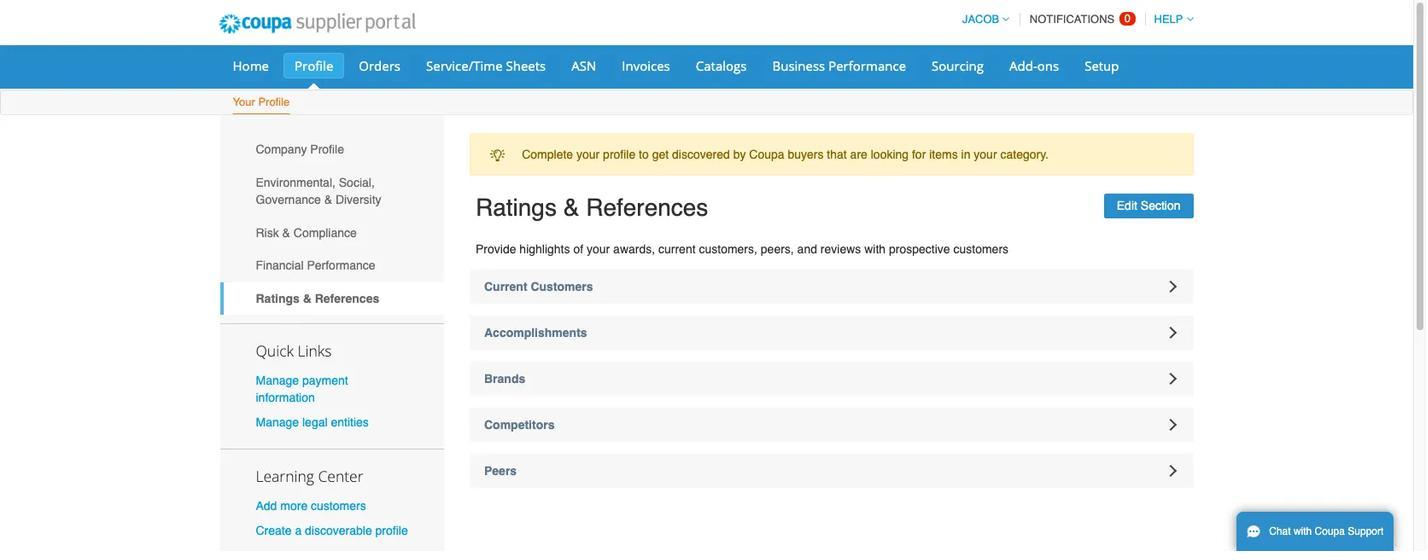 Task type: vqa. For each thing, say whether or not it's contained in the screenshot.
received
no



Task type: describe. For each thing, give the bounding box(es) containing it.
are
[[850, 148, 868, 162]]

environmental, social, governance & diversity
[[256, 176, 381, 207]]

service/time sheets
[[426, 57, 546, 74]]

risk
[[256, 226, 279, 240]]

looking
[[871, 148, 909, 162]]

prospective
[[889, 243, 950, 256]]

ratings & references link
[[220, 282, 444, 315]]

learning center
[[256, 466, 363, 487]]

0 vertical spatial ratings
[[476, 194, 557, 222]]

edit section
[[1117, 199, 1181, 213]]

add more customers link
[[256, 500, 366, 513]]

environmental,
[[256, 176, 336, 190]]

home
[[233, 57, 269, 74]]

ratings inside ratings & references link
[[256, 292, 300, 306]]

company
[[256, 143, 307, 157]]

category.
[[1000, 148, 1049, 162]]

brands
[[484, 372, 525, 386]]

discovered
[[672, 148, 730, 162]]

orders link
[[348, 53, 412, 79]]

peers
[[484, 465, 517, 478]]

navigation containing notifications 0
[[955, 3, 1193, 36]]

complete your profile to get discovered by coupa buyers that are looking for items in your category.
[[522, 148, 1049, 162]]

current
[[658, 243, 696, 256]]

competitors
[[484, 418, 555, 432]]

to
[[639, 148, 649, 162]]

reviews
[[821, 243, 861, 256]]

manage for manage legal entities
[[256, 416, 299, 430]]

edit section link
[[1104, 194, 1193, 219]]

peers button
[[470, 454, 1193, 488]]

support
[[1348, 526, 1384, 538]]

catalogs link
[[685, 53, 758, 79]]

manage payment information link
[[256, 374, 348, 404]]

more
[[280, 500, 308, 513]]

manage legal entities
[[256, 416, 369, 430]]

chat with coupa support button
[[1237, 512, 1394, 552]]

business
[[772, 57, 825, 74]]

& up the of on the top of page
[[563, 194, 579, 222]]

governance
[[256, 193, 321, 207]]

in
[[961, 148, 971, 162]]

legal
[[302, 416, 328, 430]]

peers,
[[761, 243, 794, 256]]

risk & compliance
[[256, 226, 357, 240]]

links
[[298, 340, 332, 361]]

center
[[318, 466, 363, 487]]

social,
[[339, 176, 375, 190]]

your profile link
[[232, 92, 291, 114]]

entities
[[331, 416, 369, 430]]

create a discoverable profile link
[[256, 525, 408, 538]]

company profile
[[256, 143, 344, 157]]

& inside environmental, social, governance & diversity
[[324, 193, 332, 207]]

section
[[1141, 199, 1181, 213]]

performance for business performance
[[829, 57, 906, 74]]

home link
[[222, 53, 280, 79]]

items
[[929, 148, 958, 162]]

setup link
[[1074, 53, 1130, 79]]

jacob
[[962, 13, 999, 26]]

a
[[295, 525, 302, 538]]

brands button
[[470, 362, 1193, 396]]

sheets
[[506, 57, 546, 74]]

payment
[[302, 374, 348, 387]]

performance for financial performance
[[307, 259, 375, 273]]

complete your profile to get discovered by coupa buyers that are looking for items in your category. alert
[[470, 133, 1193, 176]]

catalogs
[[696, 57, 747, 74]]

sourcing
[[932, 57, 984, 74]]

your right the of on the top of page
[[587, 243, 610, 256]]

add-ons
[[1009, 57, 1059, 74]]

notifications 0
[[1030, 12, 1131, 26]]

complete
[[522, 148, 573, 162]]

ons
[[1037, 57, 1059, 74]]

0 vertical spatial customers
[[953, 243, 1009, 256]]

add-
[[1009, 57, 1037, 74]]

competitors button
[[470, 408, 1193, 442]]

0 vertical spatial references
[[586, 194, 708, 222]]

& down financial performance
[[303, 292, 312, 306]]

help link
[[1147, 13, 1193, 26]]

1 vertical spatial ratings & references
[[256, 292, 379, 306]]

0 horizontal spatial references
[[315, 292, 379, 306]]

service/time
[[426, 57, 503, 74]]



Task type: locate. For each thing, give the bounding box(es) containing it.
0 horizontal spatial customers
[[311, 500, 366, 513]]

notifications
[[1030, 13, 1115, 26]]

and
[[797, 243, 817, 256]]

financial performance link
[[220, 249, 444, 282]]

coupa
[[749, 148, 784, 162], [1315, 526, 1345, 538]]

& left diversity
[[324, 193, 332, 207]]

2 vertical spatial profile
[[310, 143, 344, 157]]

1 vertical spatial manage
[[256, 416, 299, 430]]

0 vertical spatial coupa
[[749, 148, 784, 162]]

0 vertical spatial with
[[864, 243, 886, 256]]

profile link
[[284, 53, 344, 79]]

profile
[[603, 148, 636, 162], [375, 525, 408, 538]]

chat
[[1269, 526, 1291, 538]]

profile right your
[[258, 96, 290, 108]]

awards,
[[613, 243, 655, 256]]

1 horizontal spatial ratings & references
[[476, 194, 708, 222]]

references up awards,
[[586, 194, 708, 222]]

risk & compliance link
[[220, 216, 444, 249]]

information
[[256, 391, 315, 404]]

add
[[256, 500, 277, 513]]

&
[[324, 193, 332, 207], [563, 194, 579, 222], [282, 226, 290, 240], [303, 292, 312, 306]]

1 vertical spatial ratings
[[256, 292, 300, 306]]

1 vertical spatial profile
[[375, 525, 408, 538]]

0 horizontal spatial coupa
[[749, 148, 784, 162]]

business performance
[[772, 57, 906, 74]]

manage inside manage payment information
[[256, 374, 299, 387]]

quick
[[256, 340, 294, 361]]

your right in
[[974, 148, 997, 162]]

manage legal entities link
[[256, 416, 369, 430]]

with right chat
[[1294, 526, 1312, 538]]

asn
[[572, 57, 596, 74]]

asn link
[[560, 53, 607, 79]]

brands heading
[[470, 362, 1193, 396]]

invoices link
[[611, 53, 681, 79]]

customers up discoverable
[[311, 500, 366, 513]]

profile inside profile link
[[295, 57, 333, 74]]

1 manage from the top
[[256, 374, 299, 387]]

profile for your profile
[[258, 96, 290, 108]]

current customers button
[[470, 270, 1193, 304]]

ratings up provide
[[476, 194, 557, 222]]

0 horizontal spatial ratings & references
[[256, 292, 379, 306]]

ratings & references down financial performance
[[256, 292, 379, 306]]

that
[[827, 148, 847, 162]]

profile down coupa supplier portal image
[[295, 57, 333, 74]]

learning
[[256, 466, 314, 487]]

customers
[[531, 280, 593, 294]]

chat with coupa support
[[1269, 526, 1384, 538]]

profile inside alert
[[603, 148, 636, 162]]

profile left to on the left top of page
[[603, 148, 636, 162]]

0 vertical spatial profile
[[295, 57, 333, 74]]

ratings down financial
[[256, 292, 300, 306]]

financial
[[256, 259, 304, 273]]

1 horizontal spatial ratings
[[476, 194, 557, 222]]

1 vertical spatial customers
[[311, 500, 366, 513]]

performance down risk & compliance link
[[307, 259, 375, 273]]

with
[[864, 243, 886, 256], [1294, 526, 1312, 538]]

profile inside your profile link
[[258, 96, 290, 108]]

setup
[[1085, 57, 1119, 74]]

accomplishments heading
[[470, 316, 1193, 350]]

& right the risk at the left of page
[[282, 226, 290, 240]]

diversity
[[336, 193, 381, 207]]

coupa inside alert
[[749, 148, 784, 162]]

current customers
[[484, 280, 593, 294]]

performance right the business
[[829, 57, 906, 74]]

2 manage from the top
[[256, 416, 299, 430]]

profile up environmental, social, governance & diversity link
[[310, 143, 344, 157]]

sourcing link
[[921, 53, 995, 79]]

0 vertical spatial ratings & references
[[476, 194, 708, 222]]

1 horizontal spatial coupa
[[1315, 526, 1345, 538]]

customers,
[[699, 243, 757, 256]]

create a discoverable profile
[[256, 525, 408, 538]]

1 vertical spatial coupa
[[1315, 526, 1345, 538]]

coupa left support
[[1315, 526, 1345, 538]]

for
[[912, 148, 926, 162]]

0 horizontal spatial with
[[864, 243, 886, 256]]

0 vertical spatial manage
[[256, 374, 299, 387]]

1 horizontal spatial references
[[586, 194, 708, 222]]

add-ons link
[[998, 53, 1070, 79]]

service/time sheets link
[[415, 53, 557, 79]]

with inside chat with coupa support button
[[1294, 526, 1312, 538]]

profile right discoverable
[[375, 525, 408, 538]]

accomplishments button
[[470, 316, 1193, 350]]

financial performance
[[256, 259, 375, 273]]

references down financial performance link
[[315, 292, 379, 306]]

1 vertical spatial performance
[[307, 259, 375, 273]]

coupa inside button
[[1315, 526, 1345, 538]]

1 horizontal spatial profile
[[603, 148, 636, 162]]

1 vertical spatial references
[[315, 292, 379, 306]]

ratings & references up the of on the top of page
[[476, 194, 708, 222]]

with right reviews
[[864, 243, 886, 256]]

0 horizontal spatial performance
[[307, 259, 375, 273]]

0 vertical spatial profile
[[603, 148, 636, 162]]

manage
[[256, 374, 299, 387], [256, 416, 299, 430]]

compliance
[[294, 226, 357, 240]]

1 horizontal spatial customers
[[953, 243, 1009, 256]]

company profile link
[[220, 133, 444, 166]]

current customers heading
[[470, 270, 1193, 304]]

quick links
[[256, 340, 332, 361]]

edit
[[1117, 199, 1137, 213]]

1 vertical spatial profile
[[258, 96, 290, 108]]

discoverable
[[305, 525, 372, 538]]

accomplishments
[[484, 326, 587, 340]]

ratings
[[476, 194, 557, 222], [256, 292, 300, 306]]

invoices
[[622, 57, 670, 74]]

profile
[[295, 57, 333, 74], [258, 96, 290, 108], [310, 143, 344, 157]]

business performance link
[[761, 53, 917, 79]]

1 horizontal spatial performance
[[829, 57, 906, 74]]

0
[[1125, 12, 1131, 25]]

of
[[573, 243, 583, 256]]

customers right the 'prospective' in the right of the page
[[953, 243, 1009, 256]]

add more customers
[[256, 500, 366, 513]]

navigation
[[955, 3, 1193, 36]]

create
[[256, 525, 292, 538]]

competitors heading
[[470, 408, 1193, 442]]

orders
[[359, 57, 401, 74]]

profile inside company profile link
[[310, 143, 344, 157]]

current
[[484, 280, 527, 294]]

0 horizontal spatial ratings
[[256, 292, 300, 306]]

1 vertical spatial with
[[1294, 526, 1312, 538]]

manage payment information
[[256, 374, 348, 404]]

peers heading
[[470, 454, 1193, 488]]

your
[[576, 148, 600, 162], [974, 148, 997, 162], [587, 243, 610, 256]]

your right complete
[[576, 148, 600, 162]]

jacob link
[[955, 13, 1010, 26]]

1 horizontal spatial with
[[1294, 526, 1312, 538]]

manage for manage payment information
[[256, 374, 299, 387]]

provide highlights of your awards, current customers, peers, and reviews with prospective customers
[[476, 243, 1009, 256]]

manage down information
[[256, 416, 299, 430]]

coupa right by
[[749, 148, 784, 162]]

0 horizontal spatial profile
[[375, 525, 408, 538]]

manage up information
[[256, 374, 299, 387]]

0 vertical spatial performance
[[829, 57, 906, 74]]

coupa supplier portal image
[[207, 3, 427, 45]]

by
[[733, 148, 746, 162]]

profile for company profile
[[310, 143, 344, 157]]

highlights
[[520, 243, 570, 256]]

performance
[[829, 57, 906, 74], [307, 259, 375, 273]]

get
[[652, 148, 669, 162]]



